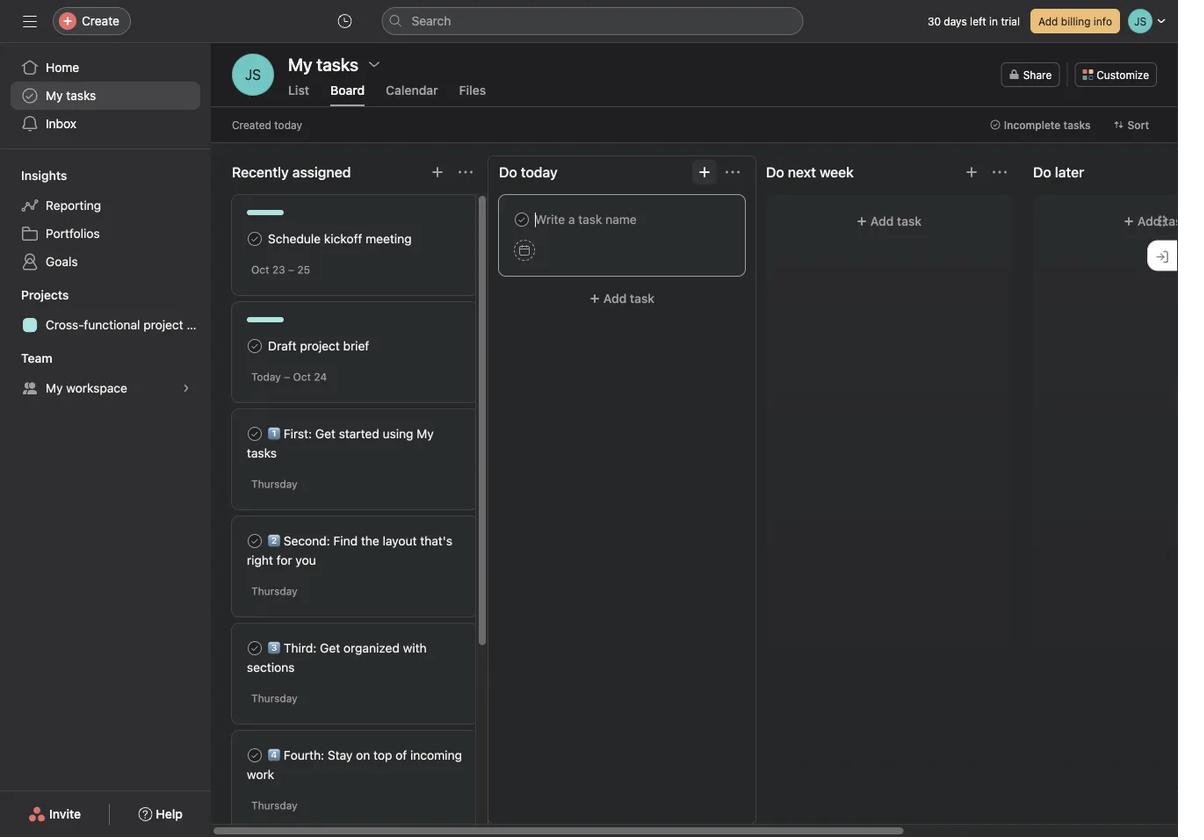 Task type: locate. For each thing, give the bounding box(es) containing it.
2 completed image from the top
[[244, 424, 265, 445]]

thursday button
[[251, 478, 298, 490], [251, 585, 298, 598], [251, 693, 298, 705], [251, 800, 298, 812]]

calendar link
[[386, 83, 438, 106]]

recently assigned
[[232, 164, 351, 181]]

my inside teams "element"
[[46, 381, 63, 395]]

1 vertical spatial completed checkbox
[[244, 531, 265, 552]]

more section actions image down incomplete
[[993, 165, 1007, 179]]

–
[[288, 264, 294, 276], [284, 371, 290, 383]]

2 thursday from the top
[[251, 585, 298, 598]]

0 horizontal spatial more section actions image
[[459, 165, 473, 179]]

completed image left draft
[[244, 336, 265, 357]]

search list box
[[382, 7, 804, 35]]

0 vertical spatial my
[[46, 88, 63, 103]]

my tasks
[[46, 88, 96, 103]]

of
[[396, 748, 407, 763]]

completed image
[[244, 229, 265, 250], [244, 424, 265, 445], [244, 745, 265, 766]]

1 add task image from the left
[[431, 165, 445, 179]]

schedule kickoff meeting
[[268, 232, 412, 246]]

task
[[897, 214, 922, 229], [630, 291, 655, 306]]

more section actions image left do today
[[459, 165, 473, 179]]

my up inbox
[[46, 88, 63, 103]]

0 vertical spatial completed checkbox
[[244, 424, 265, 445]]

get for first:
[[315, 427, 336, 441]]

1 vertical spatial task
[[630, 291, 655, 306]]

oct left 23
[[251, 264, 269, 276]]

created today
[[232, 119, 302, 131]]

completed checkbox left schedule
[[244, 229, 265, 250]]

completed image left 3️⃣
[[244, 638, 265, 659]]

1 vertical spatial my
[[46, 381, 63, 395]]

– right the "today" on the top left
[[284, 371, 290, 383]]

completed checkbox left 4️⃣
[[244, 745, 265, 766]]

tasks inside global element
[[66, 88, 96, 103]]

projects element
[[0, 279, 211, 343]]

project left the plan
[[143, 318, 183, 332]]

0 vertical spatial get
[[315, 427, 336, 441]]

1 more section actions image from the left
[[459, 165, 473, 179]]

show options image
[[367, 57, 381, 71]]

– left 25
[[288, 264, 294, 276]]

add task button down write a task name text box
[[499, 283, 745, 315]]

1 completed checkbox from the top
[[244, 424, 265, 445]]

thursday button down "for" at the bottom of page
[[251, 585, 298, 598]]

tasks right incomplete
[[1064, 119, 1091, 131]]

completed image left 4️⃣
[[244, 745, 265, 766]]

sort
[[1128, 119, 1150, 131]]

1 horizontal spatial more section actions image
[[726, 165, 740, 179]]

draft project brief
[[268, 339, 369, 353]]

tasks for my tasks
[[66, 88, 96, 103]]

4 thursday button from the top
[[251, 800, 298, 812]]

1 vertical spatial tasks
[[1064, 119, 1091, 131]]

0 horizontal spatial add task image
[[431, 165, 445, 179]]

2 horizontal spatial tasks
[[1064, 119, 1091, 131]]

my down the team
[[46, 381, 63, 395]]

completed image left 2️⃣
[[244, 531, 265, 552]]

get right third:
[[320, 641, 340, 656]]

completed checkbox for 4️⃣ fourth: stay on top of incoming work
[[244, 745, 265, 766]]

2 more section actions image from the left
[[726, 165, 740, 179]]

completed checkbox for draft project brief
[[244, 336, 265, 357]]

my right using
[[417, 427, 434, 441]]

js button
[[232, 54, 274, 96]]

completed checkbox left draft
[[244, 336, 265, 357]]

files link
[[459, 83, 486, 106]]

3 completed image from the top
[[244, 745, 265, 766]]

1 thursday button from the top
[[251, 478, 298, 490]]

calendar
[[386, 83, 438, 98]]

get inside the 3️⃣ third: get organized with sections
[[320, 641, 340, 656]]

brief
[[343, 339, 369, 353]]

started
[[339, 427, 379, 441]]

3 more section actions image from the left
[[993, 165, 1007, 179]]

0 horizontal spatial add task button
[[499, 283, 745, 315]]

stay
[[328, 748, 353, 763]]

completed checkbox down do today
[[511, 209, 533, 230]]

add task image down 'calendar' link
[[431, 165, 445, 179]]

0 horizontal spatial add task
[[604, 291, 655, 306]]

2 horizontal spatial more section actions image
[[993, 165, 1007, 179]]

0 vertical spatial project
[[143, 318, 183, 332]]

completed image for schedule kickoff meeting
[[244, 229, 265, 250]]

my inside 1️⃣ first: get started using my tasks
[[417, 427, 434, 441]]

work
[[247, 768, 274, 782]]

get
[[315, 427, 336, 441], [320, 641, 340, 656]]

add task
[[871, 214, 922, 229], [604, 291, 655, 306]]

projects
[[21, 288, 69, 302]]

more section actions image
[[459, 165, 473, 179], [726, 165, 740, 179], [993, 165, 1007, 179]]

using
[[383, 427, 413, 441]]

thursday down work
[[251, 800, 298, 812]]

thursday
[[251, 478, 298, 490], [251, 585, 298, 598], [251, 693, 298, 705], [251, 800, 298, 812]]

0 vertical spatial task
[[897, 214, 922, 229]]

0 vertical spatial –
[[288, 264, 294, 276]]

completed checkbox for 3️⃣ third: get organized with sections
[[244, 638, 265, 659]]

completed checkbox left 1️⃣
[[244, 424, 265, 445]]

created
[[232, 119, 272, 131]]

3 thursday button from the top
[[251, 693, 298, 705]]

incomplete
[[1004, 119, 1061, 131]]

1 horizontal spatial add task image
[[965, 165, 979, 179]]

do later
[[1034, 164, 1085, 181]]

2 vertical spatial my
[[417, 427, 434, 441]]

0 vertical spatial oct
[[251, 264, 269, 276]]

help button
[[127, 799, 194, 831]]

thursday down sections
[[251, 693, 298, 705]]

today – oct 24
[[251, 371, 327, 383]]

my
[[46, 88, 63, 103], [46, 381, 63, 395], [417, 427, 434, 441]]

3️⃣ third: get organized with sections
[[247, 641, 427, 675]]

thursday down "for" at the bottom of page
[[251, 585, 298, 598]]

tasks down home
[[66, 88, 96, 103]]

for
[[277, 553, 292, 568]]

tasks down 1️⃣
[[247, 446, 277, 461]]

2 completed checkbox from the top
[[244, 531, 265, 552]]

thursday down 1️⃣
[[251, 478, 298, 490]]

Completed checkbox
[[511, 209, 533, 230], [244, 229, 265, 250], [244, 336, 265, 357], [244, 745, 265, 766]]

1 horizontal spatial task
[[897, 214, 922, 229]]

add task button down "next week"
[[777, 206, 1002, 237]]

3 thursday from the top
[[251, 693, 298, 705]]

get inside 1️⃣ first: get started using my tasks
[[315, 427, 336, 441]]

completed checkbox left 2️⃣
[[244, 531, 265, 552]]

23
[[272, 264, 285, 276]]

completed image for 2️⃣ second: find the layout that's right for you
[[244, 531, 265, 552]]

completed image down do today
[[511, 209, 533, 230]]

oct
[[251, 264, 269, 276], [293, 371, 311, 383]]

1 completed image from the top
[[244, 229, 265, 250]]

4 thursday from the top
[[251, 800, 298, 812]]

team button
[[0, 350, 52, 367]]

search button
[[382, 7, 804, 35]]

in
[[990, 15, 998, 27]]

1 vertical spatial completed image
[[244, 424, 265, 445]]

1 horizontal spatial add task button
[[777, 206, 1002, 237]]

oct left 24 at top left
[[293, 371, 311, 383]]

thursday button down 1️⃣
[[251, 478, 298, 490]]

completed checkbox left 3️⃣
[[244, 638, 265, 659]]

4️⃣
[[268, 748, 280, 763]]

add
[[1039, 15, 1059, 27], [871, 214, 894, 229], [1138, 214, 1161, 229], [604, 291, 627, 306]]

customize
[[1097, 69, 1150, 81]]

third:
[[284, 641, 317, 656]]

Completed checkbox
[[244, 424, 265, 445], [244, 531, 265, 552], [244, 638, 265, 659]]

thursday for 1️⃣ first: get started using my tasks
[[251, 478, 298, 490]]

2 thursday button from the top
[[251, 585, 298, 598]]

days
[[944, 15, 967, 27]]

add task image left do later
[[965, 165, 979, 179]]

next week
[[788, 164, 854, 181]]

top
[[374, 748, 392, 763]]

2 vertical spatial tasks
[[247, 446, 277, 461]]

2 vertical spatial completed checkbox
[[244, 638, 265, 659]]

0 horizontal spatial oct
[[251, 264, 269, 276]]

1 horizontal spatial oct
[[293, 371, 311, 383]]

workspace
[[66, 381, 127, 395]]

get for third:
[[320, 641, 340, 656]]

30
[[928, 15, 941, 27]]

find
[[333, 534, 358, 548]]

1 vertical spatial get
[[320, 641, 340, 656]]

1 horizontal spatial add task
[[871, 214, 922, 229]]

tasks
[[66, 88, 96, 103], [1064, 119, 1091, 131], [247, 446, 277, 461]]

completed image for 1️⃣ first: get started using my tasks
[[244, 424, 265, 445]]

goals
[[46, 254, 78, 269]]

draft
[[268, 339, 297, 353]]

0 horizontal spatial task
[[630, 291, 655, 306]]

thursday button for 4️⃣ fourth: stay on top of incoming work
[[251, 800, 298, 812]]

get right first:
[[315, 427, 336, 441]]

add task image
[[431, 165, 445, 179], [965, 165, 979, 179]]

1 horizontal spatial tasks
[[247, 446, 277, 461]]

project up 24 at top left
[[300, 339, 340, 353]]

completed image for draft project brief
[[244, 336, 265, 357]]

0 vertical spatial completed image
[[244, 229, 265, 250]]

thursday for 3️⃣ third: get organized with sections
[[251, 693, 298, 705]]

do today
[[499, 164, 558, 181]]

share
[[1024, 69, 1052, 81]]

cross-functional project plan
[[46, 318, 211, 332]]

0 horizontal spatial tasks
[[66, 88, 96, 103]]

with
[[403, 641, 427, 656]]

kickoff
[[324, 232, 362, 246]]

more section actions image for do next week
[[993, 165, 1007, 179]]

completed image left 1️⃣
[[244, 424, 265, 445]]

1 thursday from the top
[[251, 478, 298, 490]]

do
[[766, 164, 785, 181]]

my inside global element
[[46, 88, 63, 103]]

1 vertical spatial project
[[300, 339, 340, 353]]

that's
[[420, 534, 453, 548]]

completed image for 4️⃣ fourth: stay on top of incoming work
[[244, 745, 265, 766]]

thursday button down sections
[[251, 693, 298, 705]]

left
[[970, 15, 987, 27]]

today
[[251, 371, 281, 383]]

my workspace
[[46, 381, 127, 395]]

tasks inside dropdown button
[[1064, 119, 1091, 131]]

thursday button down work
[[251, 800, 298, 812]]

js
[[245, 66, 261, 83]]

invite button
[[17, 799, 92, 831]]

my for my workspace
[[46, 381, 63, 395]]

3 completed checkbox from the top
[[244, 638, 265, 659]]

2️⃣
[[268, 534, 280, 548]]

projects button
[[0, 287, 69, 304]]

cross-functional project plan link
[[11, 311, 211, 339]]

add for top add task button
[[871, 214, 894, 229]]

completed image
[[511, 209, 533, 230], [244, 336, 265, 357], [244, 531, 265, 552], [244, 638, 265, 659]]

0 vertical spatial tasks
[[66, 88, 96, 103]]

2 add task image from the left
[[965, 165, 979, 179]]

completed image left schedule
[[244, 229, 265, 250]]

add for "add tas" button
[[1138, 214, 1161, 229]]

more section actions image right add task image
[[726, 165, 740, 179]]

completed checkbox for schedule kickoff meeting
[[244, 229, 265, 250]]

2 vertical spatial completed image
[[244, 745, 265, 766]]

goals link
[[11, 248, 200, 276]]

reporting link
[[11, 192, 200, 220]]



Task type: describe. For each thing, give the bounding box(es) containing it.
first:
[[284, 427, 312, 441]]

my tasks link
[[11, 82, 200, 110]]

board
[[330, 83, 365, 98]]

on
[[356, 748, 370, 763]]

meeting
[[366, 232, 412, 246]]

oct 23 – 25
[[251, 264, 310, 276]]

tasks inside 1️⃣ first: get started using my tasks
[[247, 446, 277, 461]]

0 horizontal spatial project
[[143, 318, 183, 332]]

add task image for do next week
[[965, 165, 979, 179]]

2️⃣ second: find the layout that's right for you
[[247, 534, 453, 568]]

plan
[[187, 318, 211, 332]]

schedule
[[268, 232, 321, 246]]

3️⃣
[[268, 641, 280, 656]]

completed checkbox for 2️⃣ second: find the layout that's right for you
[[244, 531, 265, 552]]

my workspace link
[[11, 374, 200, 403]]

Write a task name text field
[[514, 210, 730, 229]]

team
[[21, 351, 52, 366]]

organized
[[344, 641, 400, 656]]

1 vertical spatial add task button
[[499, 283, 745, 315]]

cross-
[[46, 318, 84, 332]]

you
[[296, 553, 316, 568]]

customize button
[[1075, 62, 1157, 87]]

4️⃣ fourth: stay on top of incoming work
[[247, 748, 462, 782]]

trial
[[1001, 15, 1020, 27]]

list
[[288, 83, 309, 98]]

add tas button
[[1044, 206, 1179, 237]]

more section actions image for do today
[[726, 165, 740, 179]]

add task image for recently assigned
[[431, 165, 445, 179]]

insights button
[[0, 167, 67, 185]]

thursday button for 3️⃣ third: get organized with sections
[[251, 693, 298, 705]]

see details, my workspace image
[[181, 383, 192, 394]]

incomplete tasks
[[1004, 119, 1091, 131]]

insights
[[21, 168, 67, 183]]

inbox link
[[11, 110, 200, 138]]

list link
[[288, 83, 309, 106]]

hide sidebar image
[[23, 14, 37, 28]]

info
[[1094, 15, 1113, 27]]

1 vertical spatial add task
[[604, 291, 655, 306]]

my tasks
[[288, 54, 359, 74]]

files
[[459, 83, 486, 98]]

30 days left in trial
[[928, 15, 1020, 27]]

history image
[[338, 14, 352, 28]]

incoming
[[410, 748, 462, 763]]

create
[[82, 14, 119, 28]]

more section actions image for recently assigned
[[459, 165, 473, 179]]

my for my tasks
[[46, 88, 63, 103]]

help
[[156, 807, 183, 822]]

incomplete tasks button
[[982, 112, 1099, 137]]

search
[[412, 14, 451, 28]]

do next week
[[766, 164, 854, 181]]

0 vertical spatial add task
[[871, 214, 922, 229]]

today
[[274, 119, 302, 131]]

thursday button for 2️⃣ second: find the layout that's right for you
[[251, 585, 298, 598]]

thursday button for 1️⃣ first: get started using my tasks
[[251, 478, 298, 490]]

insights element
[[0, 160, 211, 279]]

home
[[46, 60, 79, 75]]

add for the bottom add task button
[[604, 291, 627, 306]]

right
[[247, 553, 273, 568]]

sort button
[[1106, 112, 1157, 137]]

thursday for 4️⃣ fourth: stay on top of incoming work
[[251, 800, 298, 812]]

layout
[[383, 534, 417, 548]]

global element
[[0, 43, 211, 149]]

portfolios
[[46, 226, 100, 241]]

portfolios link
[[11, 220, 200, 248]]

thursday for 2️⃣ second: find the layout that's right for you
[[251, 585, 298, 598]]

24
[[314, 371, 327, 383]]

0 vertical spatial add task button
[[777, 206, 1002, 237]]

1️⃣
[[268, 427, 280, 441]]

1️⃣ first: get started using my tasks
[[247, 427, 434, 461]]

reporting
[[46, 198, 101, 213]]

tas
[[1164, 214, 1179, 229]]

billing
[[1061, 15, 1091, 27]]

25
[[297, 264, 310, 276]]

add task image
[[698, 165, 712, 179]]

1 horizontal spatial project
[[300, 339, 340, 353]]

1 vertical spatial oct
[[293, 371, 311, 383]]

the
[[361, 534, 379, 548]]

create button
[[53, 7, 131, 35]]

board link
[[330, 83, 365, 106]]

completed checkbox for 1️⃣ first: get started using my tasks
[[244, 424, 265, 445]]

tasks for incomplete tasks
[[1064, 119, 1091, 131]]

invite
[[49, 807, 81, 822]]

add billing info
[[1039, 15, 1113, 27]]

completed image for 3️⃣ third: get organized with sections
[[244, 638, 265, 659]]

teams element
[[0, 343, 211, 406]]

functional
[[84, 318, 140, 332]]

1 vertical spatial –
[[284, 371, 290, 383]]

add tas
[[1138, 214, 1179, 229]]

add billing info button
[[1031, 9, 1121, 33]]



Task type: vqa. For each thing, say whether or not it's contained in the screenshot.
Starred element
no



